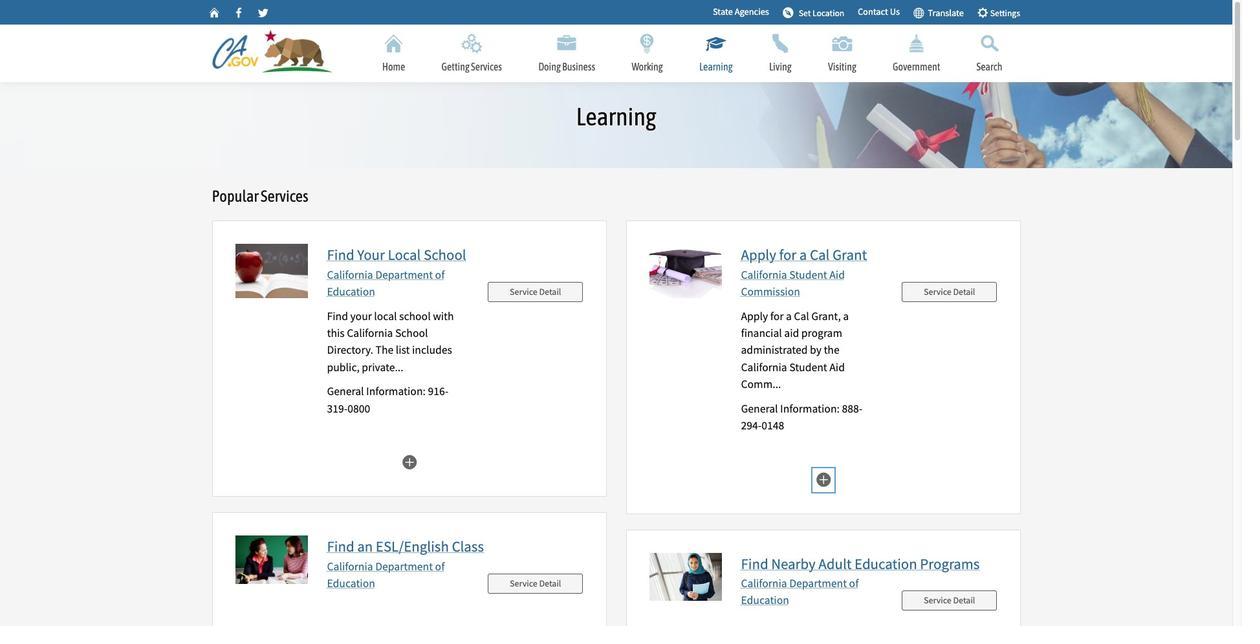 Task type: vqa. For each thing, say whether or not it's contained in the screenshot.
Employment
no



Task type: locate. For each thing, give the bounding box(es) containing it.
a
[[800, 246, 807, 264], [786, 309, 792, 323], [844, 309, 849, 323]]

general information:
[[327, 385, 428, 399], [741, 402, 842, 416]]

1 vertical spatial department
[[376, 560, 433, 574]]

services right popular
[[261, 187, 309, 205]]

student down apply for a cal grant link
[[790, 268, 828, 282]]

for up financial
[[771, 309, 784, 323]]

0 vertical spatial school
[[424, 246, 466, 264]]

0 vertical spatial student
[[790, 268, 828, 282]]

the
[[824, 343, 840, 358]]

general
[[327, 385, 364, 399], [741, 402, 778, 416]]

includes
[[412, 343, 452, 358]]

a right grant,
[[844, 309, 849, 323]]

find for find your local school
[[327, 246, 354, 264]]

department
[[376, 268, 433, 282], [376, 560, 433, 574], [790, 577, 847, 591]]

find left an
[[327, 537, 354, 556]]

1 vertical spatial aid
[[830, 360, 845, 375]]

0 vertical spatial cal
[[810, 246, 830, 264]]

apply
[[741, 246, 777, 264], [741, 309, 769, 323]]

apply inside the "apply for a cal grant, a financial aid program administrated by the california student aid comm..."
[[741, 309, 769, 323]]

service
[[510, 286, 538, 298], [924, 286, 952, 298], [510, 578, 538, 589], [924, 595, 952, 607]]

1 vertical spatial general information:
[[741, 402, 842, 416]]

aid down grant
[[830, 268, 845, 282]]

information: up 0148
[[781, 402, 840, 416]]

of
[[435, 268, 445, 282], [435, 560, 445, 574], [850, 577, 859, 591]]

visiting
[[828, 61, 857, 72]]

california department of education link down "nearby"
[[741, 577, 859, 608]]

commission
[[741, 285, 801, 299]]

888-
[[842, 402, 863, 416]]

school right local
[[424, 246, 466, 264]]

set location button
[[779, 1, 849, 23]]

1 horizontal spatial a
[[800, 246, 807, 264]]

service for apply for a cal grant
[[924, 286, 952, 298]]

california department of education down "nearby"
[[741, 577, 859, 608]]

0 vertical spatial services
[[471, 61, 502, 72]]

2 vertical spatial of
[[850, 577, 859, 591]]

a up california student aid commission "link"
[[800, 246, 807, 264]]

for
[[780, 246, 797, 264], [771, 309, 784, 323]]

settings
[[989, 8, 1021, 19]]

apply for a cal grant
[[741, 246, 867, 264]]

detail
[[539, 286, 561, 298], [954, 286, 976, 298], [539, 578, 561, 589], [954, 595, 976, 607]]

1 vertical spatial learning
[[576, 102, 657, 131]]

1 horizontal spatial learning
[[700, 61, 733, 72]]

service detail link
[[488, 282, 583, 302], [902, 282, 998, 302], [488, 574, 583, 594], [902, 591, 998, 611]]

cal inside the "apply for a cal grant, a financial aid program administrated by the california student aid comm..."
[[794, 309, 810, 323]]

1 vertical spatial apply
[[741, 309, 769, 323]]

popular services
[[212, 187, 309, 205]]

2 student from the top
[[790, 360, 828, 375]]

private...
[[362, 360, 404, 375]]

department down local
[[376, 268, 433, 282]]

0800
[[348, 402, 370, 416]]

california department of education down the find an esl/english class link
[[327, 560, 445, 591]]

an
[[357, 537, 373, 556]]

cal up aid
[[794, 309, 810, 323]]

1 vertical spatial services
[[261, 187, 309, 205]]

of up with
[[435, 268, 445, 282]]

search button
[[959, 25, 1021, 82]]

apply up financial
[[741, 309, 769, 323]]

local
[[374, 309, 397, 323]]

living link
[[751, 25, 810, 82]]

aid inside the "apply for a cal grant, a financial aid program administrated by the california student aid comm..."
[[830, 360, 845, 375]]

grant
[[833, 246, 867, 264]]

information: down private...
[[366, 385, 426, 399]]

learning link
[[681, 25, 751, 82]]

1 vertical spatial school
[[395, 326, 428, 340]]

0 vertical spatial of
[[435, 268, 445, 282]]

0 vertical spatial general
[[327, 385, 364, 399]]

california department of education down find your local school
[[327, 268, 445, 299]]

service for find your local school
[[510, 286, 538, 298]]

general information: down private...
[[327, 385, 428, 399]]

2 aid from the top
[[830, 360, 845, 375]]

living
[[770, 61, 792, 72]]

programs
[[921, 555, 980, 573]]

service for find an esl/english class
[[510, 578, 538, 589]]

search
[[977, 61, 1003, 72]]

detail for find nearby adult education programs
[[954, 595, 976, 607]]

translate link
[[913, 4, 964, 21]]

0 horizontal spatial a
[[786, 309, 792, 323]]

us
[[890, 6, 900, 18]]

cal left grant
[[810, 246, 830, 264]]

school down school
[[395, 326, 428, 340]]

1 student from the top
[[790, 268, 828, 282]]

1 horizontal spatial cal
[[810, 246, 830, 264]]

find left "nearby"
[[741, 555, 769, 573]]

class
[[452, 537, 484, 556]]

visiting link
[[810, 25, 875, 82]]

banner containing state agencies
[[0, 0, 1233, 82]]

0 vertical spatial information:
[[366, 385, 426, 399]]

department down the find an esl/english class link
[[376, 560, 433, 574]]

student down by
[[790, 360, 828, 375]]

adult
[[819, 555, 852, 573]]

319-
[[327, 402, 348, 416]]

contact
[[858, 6, 889, 18]]

find left your
[[327, 246, 354, 264]]

learning down state
[[700, 61, 733, 72]]

detail for apply for a cal grant
[[954, 286, 976, 298]]

general for find
[[327, 385, 364, 399]]

1 vertical spatial information:
[[781, 402, 840, 416]]

general information: for for
[[741, 402, 842, 416]]

find
[[327, 246, 354, 264], [327, 309, 348, 323], [327, 537, 354, 556], [741, 555, 769, 573]]

1 aid from the top
[[830, 268, 845, 282]]

general information: up 0148
[[741, 402, 842, 416]]

0 vertical spatial general information:
[[327, 385, 428, 399]]

1 horizontal spatial general
[[741, 402, 778, 416]]

a up aid
[[786, 309, 792, 323]]

popular
[[212, 187, 259, 205]]

of down find nearby adult education programs
[[850, 577, 859, 591]]

1 vertical spatial general
[[741, 402, 778, 416]]

0 vertical spatial for
[[780, 246, 797, 264]]

0 horizontal spatial general information:
[[327, 385, 428, 399]]

service for find nearby adult education programs
[[924, 595, 952, 607]]

find nearby adult education programs link
[[741, 555, 980, 573]]

apply up commission
[[741, 246, 777, 264]]

service detail link for find nearby adult education programs
[[902, 591, 998, 611]]

information:
[[366, 385, 426, 399], [781, 402, 840, 416]]

school
[[399, 309, 431, 323]]

1 vertical spatial student
[[790, 360, 828, 375]]

1 horizontal spatial general information:
[[741, 402, 842, 416]]

of for find nearby adult education programs
[[850, 577, 859, 591]]

student inside california student aid commission
[[790, 268, 828, 282]]

1 horizontal spatial information:
[[781, 402, 840, 416]]

a for grant,
[[786, 309, 792, 323]]

student
[[790, 268, 828, 282], [790, 360, 828, 375]]

education down an
[[327, 577, 375, 591]]

for inside the "apply for a cal grant, a financial aid program administrated by the california student aid comm..."
[[771, 309, 784, 323]]

0 horizontal spatial general
[[327, 385, 364, 399]]

department down adult
[[790, 577, 847, 591]]

aid down "the" in the bottom right of the page
[[830, 360, 845, 375]]

apply for apply for a cal grant
[[741, 246, 777, 264]]

california inside the "apply for a cal grant, a financial aid program administrated by the california student aid comm..."
[[741, 360, 788, 375]]

0 horizontal spatial services
[[261, 187, 309, 205]]

916- 319-0800
[[327, 385, 449, 416]]

2 vertical spatial department
[[790, 577, 847, 591]]

find for find nearby adult education programs
[[741, 555, 769, 573]]

program
[[802, 326, 843, 340]]

find for find your local school with this california school directory. the list includes public, private...
[[327, 309, 348, 323]]

find up "this"
[[327, 309, 348, 323]]

california department of education
[[327, 268, 445, 299], [327, 560, 445, 591], [741, 577, 859, 608]]

california inside california student aid commission
[[741, 268, 788, 282]]

0 horizontal spatial cal
[[794, 309, 810, 323]]

0148
[[762, 419, 785, 433]]

1 vertical spatial of
[[435, 560, 445, 574]]

0 vertical spatial learning
[[700, 61, 733, 72]]

0 vertical spatial aid
[[830, 268, 845, 282]]

learning down working
[[576, 102, 657, 131]]

school
[[424, 246, 466, 264], [395, 326, 428, 340]]

california department of education link
[[327, 268, 445, 299], [327, 560, 445, 591], [741, 577, 859, 608]]

1 vertical spatial cal
[[794, 309, 810, 323]]

cal
[[810, 246, 830, 264], [794, 309, 810, 323]]

banner
[[0, 0, 1233, 82]]

service detail for find nearby adult education programs
[[924, 595, 976, 607]]

learning inside learning link
[[700, 61, 733, 72]]

0 horizontal spatial information:
[[366, 385, 426, 399]]

1 vertical spatial for
[[771, 309, 784, 323]]

service detail link for apply for a cal grant
[[902, 282, 998, 302]]

government
[[893, 61, 941, 72]]

for for grant
[[780, 246, 797, 264]]

find inside find your local school with this california school directory. the list includes public, private...
[[327, 309, 348, 323]]

apply for a cal grant link
[[741, 246, 867, 264]]

0 vertical spatial apply
[[741, 246, 777, 264]]

local
[[388, 246, 421, 264]]

1 horizontal spatial services
[[471, 61, 502, 72]]

for up california student aid commission
[[780, 246, 797, 264]]

california department of education link down the find an esl/english class link
[[327, 560, 445, 591]]

contact us link
[[858, 5, 900, 19]]

getting
[[442, 61, 470, 72]]

services right getting
[[471, 61, 502, 72]]

california department of education link down find your local school
[[327, 268, 445, 299]]

government link
[[875, 25, 959, 82]]

1 apply from the top
[[741, 246, 777, 264]]

aid inside california student aid commission
[[830, 268, 845, 282]]

2 apply from the top
[[741, 309, 769, 323]]

general up 294-
[[741, 402, 778, 416]]

service detail
[[510, 286, 561, 298], [924, 286, 976, 298], [510, 578, 561, 589], [924, 595, 976, 607]]

open and close toggle to expand or shrink services card for apply for a cal grant service image
[[816, 471, 831, 487]]

apply for apply for a cal grant, a financial aid program administrated by the california student aid comm...
[[741, 309, 769, 323]]

services
[[471, 61, 502, 72], [261, 187, 309, 205]]

of down esl/english
[[435, 560, 445, 574]]

aid
[[830, 268, 845, 282], [830, 360, 845, 375]]

home link
[[364, 25, 424, 82]]

general up 319-
[[327, 385, 364, 399]]



Task type: describe. For each thing, give the bounding box(es) containing it.
california student aid commission
[[741, 268, 845, 299]]

home
[[382, 61, 405, 72]]

state agencies link
[[713, 5, 769, 19]]

general for apply
[[741, 402, 778, 416]]

california department of education for find nearby adult education programs
[[741, 577, 859, 608]]

california student aid commission link
[[741, 268, 845, 299]]

find nearby adult education programs
[[741, 555, 980, 573]]

find your local school with this california school directory. the list includes public, private...
[[327, 309, 454, 375]]

service detail link for find an esl/english class
[[488, 574, 583, 594]]

education down "nearby"
[[741, 594, 790, 608]]

2 horizontal spatial a
[[844, 309, 849, 323]]

gear image
[[978, 6, 989, 18]]

open and close toggle to expand or shrink services card for find your local school service image
[[402, 454, 417, 470]]

directory.
[[327, 343, 373, 358]]

service detail link for find your local school
[[488, 282, 583, 302]]

by
[[810, 343, 822, 358]]

student inside the "apply for a cal grant, a financial aid program administrated by the california student aid comm..."
[[790, 360, 828, 375]]

detail for find an esl/english class
[[539, 578, 561, 589]]

your
[[357, 246, 385, 264]]

esl/english
[[376, 537, 449, 556]]

information: for a
[[781, 402, 840, 416]]

of for find an esl/english class
[[435, 560, 445, 574]]

888- 294-0148
[[741, 402, 863, 433]]

service detail for find your local school
[[510, 286, 561, 298]]

california department of education for find an esl/english class
[[327, 560, 445, 591]]

service detail for apply for a cal grant
[[924, 286, 976, 298]]

general information: for your
[[327, 385, 428, 399]]

getting        services
[[442, 61, 502, 72]]

find an esl/english class
[[327, 537, 484, 556]]

detail for find your local school
[[539, 286, 561, 298]]

find your local school link
[[327, 246, 466, 264]]

ca.gov logo image
[[212, 30, 341, 75]]

working link
[[614, 25, 681, 82]]

getting        services link
[[424, 25, 520, 82]]

a for grant
[[800, 246, 807, 264]]

globe image
[[913, 6, 925, 18]]

find an esl/english class link
[[327, 537, 484, 556]]

information: for local
[[366, 385, 426, 399]]

cal for grant,
[[794, 309, 810, 323]]

translate
[[925, 7, 964, 19]]

service detail for find an esl/english class
[[510, 578, 561, 589]]

business
[[563, 61, 596, 72]]

california department of education link for find nearby adult education programs
[[741, 577, 859, 608]]

california inside find your local school with this california school directory. the list includes public, private...
[[347, 326, 393, 340]]

apply for a cal grant, a financial aid program administrated by the california student aid comm...
[[741, 309, 849, 392]]

working
[[632, 61, 663, 72]]

find nearby adult education programs service icon image
[[650, 553, 722, 602]]

set
[[799, 8, 811, 19]]

grant,
[[812, 309, 841, 323]]

school inside find your local school with this california school directory. the list includes public, private...
[[395, 326, 428, 340]]

financial
[[741, 326, 782, 340]]

location
[[813, 8, 845, 19]]

cal for grant
[[810, 246, 830, 264]]

services for popular services
[[261, 187, 309, 205]]

department for find an esl/english class
[[376, 560, 433, 574]]

294-
[[741, 419, 762, 433]]

doing
[[539, 61, 561, 72]]

your
[[350, 309, 372, 323]]

administrated
[[741, 343, 808, 358]]

for for grant,
[[771, 309, 784, 323]]

aid
[[785, 326, 800, 340]]

education right adult
[[855, 555, 918, 573]]

find an esl/english class service icon image
[[235, 536, 308, 585]]

california department of education link for find an esl/english class
[[327, 560, 445, 591]]

state agencies
[[713, 6, 769, 18]]

settings button
[[973, 1, 1025, 23]]

find your local school service icon image
[[235, 244, 308, 299]]

find your local school
[[327, 246, 466, 264]]

contact us
[[858, 6, 900, 18]]

0 horizontal spatial learning
[[576, 102, 657, 131]]

education up your
[[327, 285, 375, 299]]

set location
[[799, 8, 845, 19]]

doing business
[[539, 61, 596, 72]]

public,
[[327, 360, 360, 375]]

department for find nearby adult education programs
[[790, 577, 847, 591]]

comm...
[[741, 377, 782, 392]]

0 vertical spatial department
[[376, 268, 433, 282]]

apply for a cal grant service icon image
[[650, 244, 722, 299]]

nearby
[[772, 555, 816, 573]]

services for getting        services
[[471, 61, 502, 72]]

doing business link
[[520, 25, 614, 82]]

list
[[396, 343, 410, 358]]

compass image
[[783, 6, 794, 18]]

agencies
[[735, 6, 769, 18]]

state
[[713, 6, 733, 18]]

the
[[376, 343, 394, 358]]

find for find an esl/english class
[[327, 537, 354, 556]]

916-
[[428, 385, 449, 399]]

with
[[433, 309, 454, 323]]

this
[[327, 326, 345, 340]]



